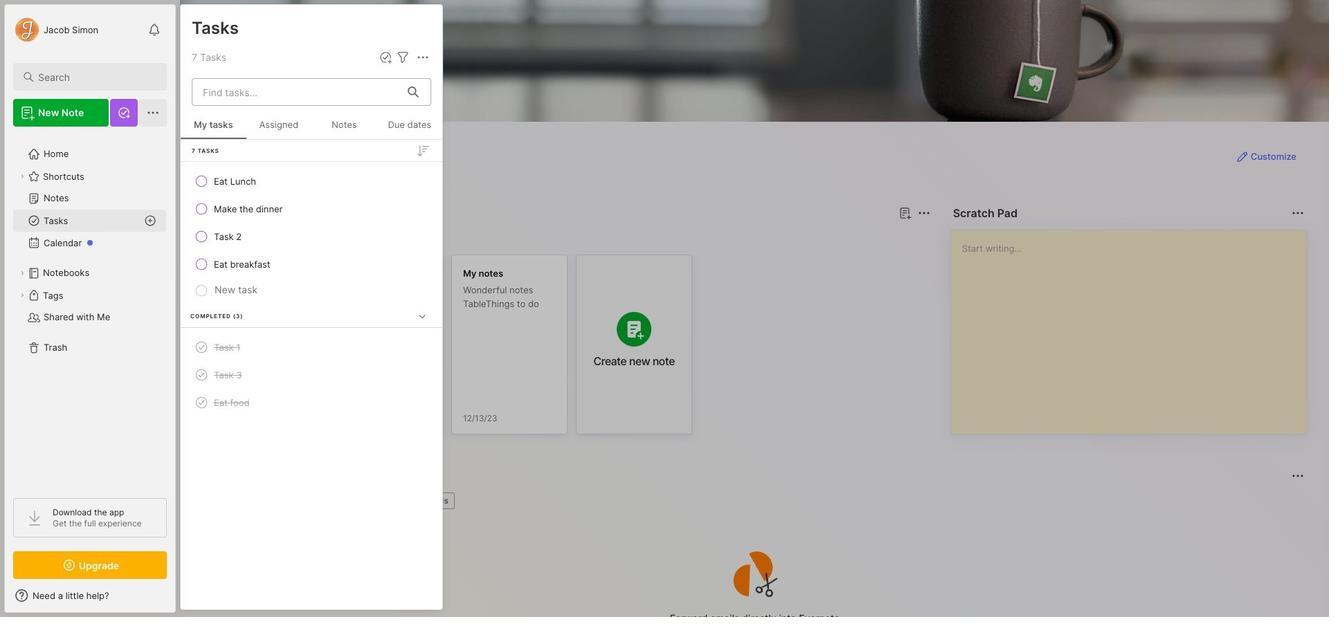 Task type: locate. For each thing, give the bounding box(es) containing it.
main element
[[0, 0, 180, 618]]

tab list
[[205, 230, 929, 247]]

eat lunch 0 cell
[[214, 175, 256, 188]]

make the dinner 1 cell
[[214, 202, 283, 216]]

sort options image
[[415, 142, 432, 159]]

collapse 01_completed image
[[416, 310, 429, 324]]

task 2 2 cell
[[214, 230, 242, 244]]

1 horizontal spatial tab
[[251, 230, 307, 247]]

6 row from the top
[[186, 363, 437, 388]]

expand tags image
[[18, 292, 26, 300]]

4 row from the top
[[186, 252, 437, 277]]

1 row from the top
[[186, 169, 437, 194]]

row group
[[181, 140, 443, 427], [202, 255, 701, 443]]

Filter tasks field
[[395, 49, 411, 66]]

0 horizontal spatial tab
[[205, 230, 246, 247]]

row
[[186, 169, 437, 194], [186, 197, 437, 222], [186, 224, 437, 249], [186, 252, 437, 277], [186, 335, 437, 360], [186, 363, 437, 388], [186, 391, 437, 416]]

2 row from the top
[[186, 197, 437, 222]]

Start writing… text field
[[963, 231, 1307, 423]]

WHAT'S NEW field
[[5, 585, 175, 607]]

None search field
[[38, 69, 154, 85]]

Find tasks… text field
[[195, 81, 400, 104]]

new task image
[[379, 51, 393, 64]]

none search field inside main element
[[38, 69, 154, 85]]

task 1 0 cell
[[214, 341, 241, 355]]

tab
[[205, 230, 246, 247], [251, 230, 307, 247], [416, 493, 455, 510]]

tree
[[5, 135, 175, 486]]

Sort options field
[[415, 142, 432, 159]]

eat breakfast 3 cell
[[214, 258, 270, 272]]

3 row from the top
[[186, 224, 437, 249]]



Task type: describe. For each thing, give the bounding box(es) containing it.
Account field
[[13, 16, 98, 44]]

filter tasks image
[[395, 49, 411, 66]]

more actions and view options image
[[415, 49, 432, 66]]

task 3 1 cell
[[214, 369, 242, 382]]

7 row from the top
[[186, 391, 437, 416]]

5 row from the top
[[186, 335, 437, 360]]

expand notebooks image
[[18, 269, 26, 278]]

Search text field
[[38, 71, 154, 84]]

2 horizontal spatial tab
[[416, 493, 455, 510]]

tree inside main element
[[5, 135, 175, 486]]

click to collapse image
[[175, 592, 185, 609]]

eat food 2 cell
[[214, 396, 250, 410]]

More actions and view options field
[[411, 49, 432, 66]]



Task type: vqa. For each thing, say whether or not it's contained in the screenshot.
add a reminder image
no



